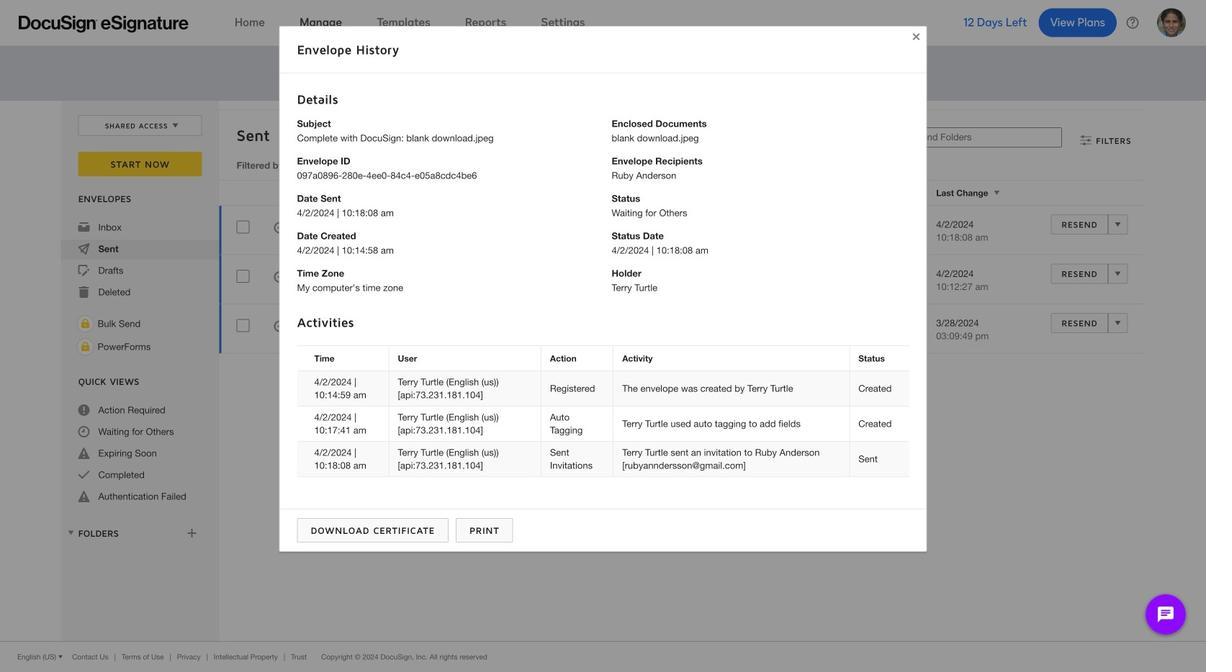 Task type: describe. For each thing, give the bounding box(es) containing it.
alert image
[[78, 448, 90, 460]]

sent image
[[78, 243, 90, 255]]

trash image
[[78, 287, 90, 298]]

1 lock image from the top
[[77, 315, 94, 333]]

completed image
[[78, 470, 90, 481]]

2 lock image from the top
[[77, 339, 94, 356]]

action required image
[[78, 405, 90, 416]]

alert image
[[78, 491, 90, 503]]

draft image
[[78, 265, 90, 277]]

inbox image
[[78, 222, 90, 233]]



Task type: locate. For each thing, give the bounding box(es) containing it.
2 waiting for others image from the top
[[274, 272, 286, 285]]

1 vertical spatial lock image
[[77, 339, 94, 356]]

clock image
[[78, 426, 90, 438]]

Search Sent and Folders text field
[[869, 128, 1062, 147]]

1 waiting for others image from the top
[[274, 222, 286, 236]]

waiting for others image
[[274, 321, 286, 335]]

view folders image
[[65, 528, 77, 539]]

more info region
[[0, 642, 1207, 673]]

docusign esignature image
[[19, 15, 189, 33]]

0 vertical spatial lock image
[[77, 315, 94, 333]]

lock image
[[77, 315, 94, 333], [77, 339, 94, 356]]

waiting for others image
[[274, 222, 286, 236], [274, 272, 286, 285]]

0 vertical spatial waiting for others image
[[274, 222, 286, 236]]

1 vertical spatial waiting for others image
[[274, 272, 286, 285]]



